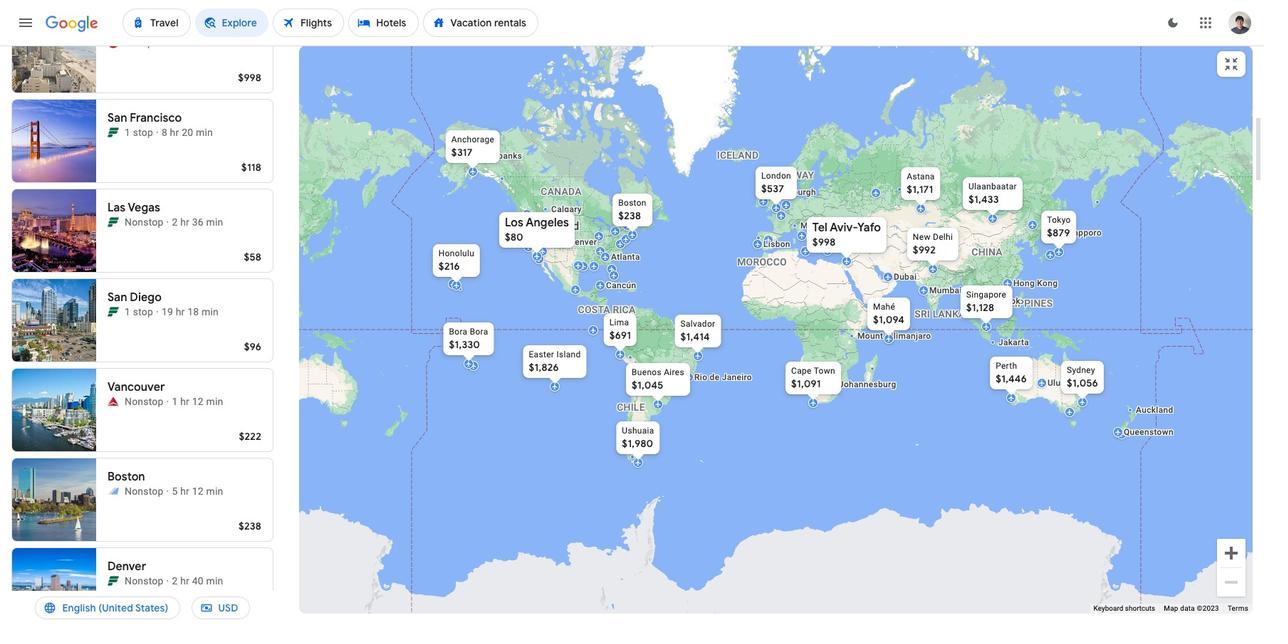 Task type: describe. For each thing, give the bounding box(es) containing it.
78 US dollars text field
[[244, 610, 261, 623]]

8 hr 20 min
[[162, 127, 213, 138]]

fairbanks
[[483, 151, 522, 161]]

118 US dollars text field
[[241, 161, 261, 174]]

anchorage $317
[[451, 135, 494, 159]]

lima
[[609, 318, 629, 328]]

stop for francisco
[[133, 127, 153, 138]]

1 bora from the left
[[449, 327, 467, 337]]

1 hr 12 min
[[172, 396, 223, 407]]

delta image
[[108, 396, 119, 407]]

rica
[[613, 304, 635, 316]]

hong
[[1013, 279, 1035, 288]]

$1,433
[[968, 193, 999, 206]]

18
[[187, 306, 199, 318]]

frontier image for san diego
[[108, 306, 119, 318]]

238 US dollars text field
[[239, 520, 261, 533]]

loading results progress bar
[[0, 46, 1264, 48]]

hr for 1 hr 12 min
[[180, 396, 189, 407]]

ushuaia
[[622, 426, 654, 436]]

hr for 2 hr 36 min
[[180, 217, 189, 228]]

min for 2 hr 40 min
[[206, 576, 223, 587]]

2 hr 36 min
[[172, 217, 223, 228]]

2 bora from the left
[[470, 327, 488, 337]]

cape town $1,091
[[791, 366, 835, 390]]

kong
[[1037, 279, 1058, 288]]

sri lanka
[[914, 308, 965, 320]]

5 hr 12 min
[[172, 486, 223, 497]]

1091 US dollars text field
[[791, 378, 821, 390]]

map data ©2023
[[1164, 605, 1219, 613]]

town
[[814, 366, 835, 376]]

norway
[[772, 170, 814, 181]]

min for 8 hr 20 min
[[196, 127, 213, 138]]

96 US dollars text field
[[244, 340, 261, 353]]

1045 US dollars text field
[[632, 379, 663, 392]]

atlanta
[[611, 252, 640, 262]]

$691
[[609, 329, 631, 342]]

$992
[[913, 244, 936, 256]]

costa
[[578, 304, 610, 316]]

turkish airlines image
[[108, 37, 119, 48]]

$118
[[241, 161, 261, 174]]

$96
[[244, 340, 261, 353]]

auckland
[[1136, 405, 1173, 415]]

879 US dollars text field
[[1047, 227, 1070, 239]]

main menu image
[[17, 14, 34, 31]]

$1,414
[[680, 331, 710, 343]]

998 US dollars text field
[[238, 71, 261, 84]]

 image for boston
[[166, 484, 169, 499]]

morocco
[[737, 256, 787, 268]]

salvador
[[680, 319, 715, 329]]

12 for boston
[[192, 486, 204, 497]]

lima $691
[[609, 318, 631, 342]]

astana $1,171
[[907, 172, 935, 196]]

johannesburg
[[839, 380, 896, 390]]

mumbai
[[929, 286, 962, 296]]

1 vertical spatial $238
[[239, 520, 261, 533]]

rio
[[694, 373, 707, 383]]

las
[[108, 201, 126, 215]]

lanka
[[933, 308, 965, 320]]

delhi
[[933, 232, 953, 242]]

milan
[[800, 221, 823, 231]]

athens
[[829, 241, 858, 251]]

sapporo
[[1068, 228, 1102, 238]]

terms
[[1228, 605, 1249, 613]]

1414 US dollars text field
[[680, 331, 710, 343]]

view smaller map image
[[1223, 56, 1240, 73]]

$1,826
[[529, 361, 559, 374]]

san francisco
[[108, 111, 182, 125]]

min for 15 hr 45 min
[[202, 37, 219, 48]]

1128 US dollars text field
[[966, 301, 994, 314]]

queenstown
[[1124, 427, 1174, 437]]

boston for boston
[[108, 470, 145, 484]]

$537
[[761, 182, 784, 195]]

bora bora $1,330
[[449, 327, 488, 351]]

sydney
[[1067, 365, 1095, 375]]

london $537
[[761, 171, 791, 195]]

537 US dollars text field
[[761, 182, 784, 195]]

tel
[[812, 221, 827, 235]]

buenos aires $1,045
[[632, 368, 684, 392]]

317 US dollars text field
[[451, 146, 472, 159]]

change appearance image
[[1156, 6, 1190, 40]]

nonstop for las vegas
[[125, 217, 164, 228]]

english (united states)
[[62, 602, 168, 615]]

36
[[192, 217, 204, 228]]

san diego
[[108, 291, 162, 305]]

english (united states) button
[[35, 591, 180, 625]]

singapore
[[966, 290, 1006, 300]]

boston for boston $238
[[618, 198, 646, 208]]

terms link
[[1228, 605, 1249, 613]]

1433 US dollars text field
[[968, 193, 999, 206]]

1171 US dollars text field
[[907, 183, 933, 196]]

denver inside map region
[[569, 237, 597, 247]]

vancouver
[[108, 380, 165, 395]]

222 US dollars text field
[[239, 430, 261, 443]]

$1,056
[[1067, 377, 1098, 390]]

english
[[62, 602, 96, 615]]

hr for 15 hr 45 min
[[176, 37, 185, 48]]

island
[[556, 350, 581, 360]]

1446 US dollars text field
[[996, 373, 1027, 385]]

easter
[[529, 350, 554, 360]]

philippines
[[992, 298, 1053, 309]]

0 horizontal spatial denver
[[108, 560, 146, 574]]

los
[[505, 216, 523, 230]]

$1,128
[[966, 301, 994, 314]]

las vegas
[[108, 201, 160, 215]]

2 for denver
[[172, 576, 178, 587]]

nonstop for boston
[[125, 486, 164, 497]]

58 US dollars text field
[[244, 251, 261, 264]]

hr for 19 hr 18 min
[[176, 306, 185, 318]]

2 hr 40 min
[[172, 576, 223, 587]]

min for 1 hr 12 min
[[206, 396, 223, 407]]

min for 5 hr 12 min
[[206, 486, 223, 497]]

tokyo $879
[[1047, 215, 1071, 239]]

jetblue and delta image
[[108, 486, 119, 497]]

bangkok
[[985, 296, 1020, 306]]

new
[[913, 232, 930, 242]]

cancún
[[606, 281, 636, 291]]

$1,446
[[996, 373, 1027, 385]]



Task type: locate. For each thing, give the bounding box(es) containing it.
0 vertical spatial 1 stop
[[125, 37, 153, 48]]

 image left 1 hr 12 min
[[166, 395, 169, 409]]

1 stop from the top
[[133, 37, 153, 48]]

1 for 19 hr 18 min
[[125, 306, 130, 318]]

frontier image for denver
[[108, 576, 119, 587]]

ulaanbaatar $1,433
[[968, 182, 1017, 206]]

aviv-
[[830, 221, 857, 235]]

min for 2 hr 36 min
[[206, 217, 223, 228]]

1 right turkish airlines icon
[[125, 37, 130, 48]]

denver down portland
[[569, 237, 597, 247]]

boston $238
[[618, 198, 646, 222]]

tel aviv-yafo $998
[[812, 221, 881, 249]]

1 stop for diego
[[125, 306, 153, 318]]

$58
[[244, 251, 261, 264]]

los angeles $80
[[505, 216, 569, 244]]

san for san diego
[[108, 291, 127, 305]]

4 nonstop from the top
[[125, 576, 164, 587]]

1330 US dollars text field
[[449, 338, 480, 351]]

3  image from the top
[[166, 574, 169, 588]]

2
[[172, 217, 178, 228], [172, 576, 178, 587]]

1 2 from the top
[[172, 217, 178, 228]]

3 stop from the top
[[133, 306, 153, 318]]

2 vertical spatial  image
[[166, 574, 169, 588]]

2 frontier image from the top
[[108, 576, 119, 587]]

ushuaia $1,980
[[622, 426, 654, 450]]

buenos
[[632, 368, 661, 378]]

12 for vancouver
[[192, 396, 204, 407]]

 image
[[166, 215, 169, 229]]

$1,980
[[622, 437, 653, 450]]

1 horizontal spatial denver
[[569, 237, 597, 247]]

$78
[[244, 610, 261, 623]]

de
[[710, 373, 719, 383]]

1 horizontal spatial boston
[[618, 198, 646, 208]]

1 12 from the top
[[192, 396, 204, 407]]

2 1 stop from the top
[[125, 127, 153, 138]]

hong kong
[[1013, 279, 1058, 288]]

nonstop left 5
[[125, 486, 164, 497]]

stop for diego
[[133, 306, 153, 318]]

francisco
[[130, 111, 182, 125]]

1980 US dollars text field
[[622, 437, 653, 450]]

1 stop for francisco
[[125, 127, 153, 138]]

boston up $238 text field
[[618, 198, 646, 208]]

nonstop down vegas
[[125, 217, 164, 228]]

boston inside map region
[[618, 198, 646, 208]]

nonstop for denver
[[125, 576, 164, 587]]

0 vertical spatial $998
[[238, 71, 261, 84]]

stop down diego
[[133, 306, 153, 318]]

15
[[162, 37, 173, 48]]

$1,171
[[907, 183, 933, 196]]

1 for 8 hr 20 min
[[125, 127, 130, 138]]

1 vertical spatial stop
[[133, 127, 153, 138]]

new delhi $992
[[913, 232, 953, 256]]

1 horizontal spatial $998
[[812, 236, 836, 249]]

frontier image
[[108, 306, 119, 318], [108, 576, 119, 587]]

0 vertical spatial denver
[[569, 237, 597, 247]]

$1,330
[[449, 338, 480, 351]]

nonstop down vancouver
[[125, 396, 164, 407]]

2 for las vegas
[[172, 217, 178, 228]]

5
[[172, 486, 178, 497]]

1 nonstop from the top
[[125, 217, 164, 228]]

0 vertical spatial frontier image
[[108, 127, 119, 138]]

london
[[761, 171, 791, 181]]

1 right delta image
[[172, 396, 178, 407]]

1 stop right turkish airlines icon
[[125, 37, 153, 48]]

0 vertical spatial  image
[[166, 395, 169, 409]]

1 horizontal spatial $238
[[618, 209, 641, 222]]

1 stop
[[125, 37, 153, 48], [125, 127, 153, 138], [125, 306, 153, 318]]

mahé
[[873, 302, 895, 312]]

mahé $1,094
[[873, 302, 904, 326]]

216 US dollars text field
[[438, 260, 460, 273]]

0 vertical spatial boston
[[618, 198, 646, 208]]

691 US dollars text field
[[609, 329, 631, 342]]

denver up (united
[[108, 560, 146, 574]]

1056 US dollars text field
[[1067, 377, 1098, 390]]

0 vertical spatial frontier image
[[108, 306, 119, 318]]

2 san from the top
[[108, 291, 127, 305]]

easter island $1,826
[[529, 350, 581, 374]]

1 vertical spatial 2
[[172, 576, 178, 587]]

chile
[[617, 402, 645, 413]]

ulaanbaatar
[[968, 182, 1017, 192]]

frontier image for las vegas
[[108, 217, 119, 228]]

$222
[[239, 430, 261, 443]]

1 vertical spatial san
[[108, 291, 127, 305]]

san for san francisco
[[108, 111, 127, 125]]

map region
[[229, 0, 1264, 625]]

mount
[[857, 331, 883, 341]]

frontier image up "english (united states)"
[[108, 576, 119, 587]]

yafo
[[857, 221, 881, 235]]

 image for denver
[[166, 574, 169, 588]]

frontier image down san francisco
[[108, 127, 119, 138]]

keyboard shortcuts
[[1094, 605, 1156, 613]]

1 frontier image from the top
[[108, 306, 119, 318]]

hr for 2 hr 40 min
[[180, 576, 189, 587]]

2 stop from the top
[[133, 127, 153, 138]]

0 vertical spatial $238
[[618, 209, 641, 222]]

keyboard
[[1094, 605, 1124, 613]]

 image left 5
[[166, 484, 169, 499]]

0 vertical spatial san
[[108, 111, 127, 125]]

honolulu
[[438, 249, 474, 259]]

aires
[[664, 368, 684, 378]]

0 horizontal spatial $238
[[239, 520, 261, 533]]

1 for 15 hr 45 min
[[125, 37, 130, 48]]

boston
[[618, 198, 646, 208], [108, 470, 145, 484]]

salvador $1,414
[[680, 319, 715, 343]]

1 san from the top
[[108, 111, 127, 125]]

sydney $1,056
[[1067, 365, 1098, 390]]

nonstop up states)
[[125, 576, 164, 587]]

 image
[[166, 395, 169, 409], [166, 484, 169, 499], [166, 574, 169, 588]]

data
[[1181, 605, 1195, 613]]

astana
[[907, 172, 935, 182]]

frontier image
[[108, 127, 119, 138], [108, 217, 119, 228]]

0 vertical spatial stop
[[133, 37, 153, 48]]

3 1 stop from the top
[[125, 306, 153, 318]]

vegas
[[128, 201, 160, 215]]

1 down san francisco
[[125, 127, 130, 138]]

1 down san diego
[[125, 306, 130, 318]]

2 frontier image from the top
[[108, 217, 119, 228]]

$998
[[238, 71, 261, 84], [812, 236, 836, 249]]

keyboard shortcuts button
[[1094, 604, 1156, 614]]

dubai
[[894, 272, 917, 282]]

hr for 5 hr 12 min
[[180, 486, 189, 497]]

frontier image down las
[[108, 217, 119, 228]]

usd button
[[191, 591, 250, 625]]

san
[[108, 111, 127, 125], [108, 291, 127, 305]]

$998 inside tel aviv-yafo $998
[[812, 236, 836, 249]]

1826 US dollars text field
[[529, 361, 559, 374]]

honolulu $216
[[438, 249, 474, 273]]

$317
[[451, 146, 472, 159]]

hr for 8 hr 20 min
[[170, 127, 179, 138]]

15 hr 45 min
[[162, 37, 219, 48]]

$1,045
[[632, 379, 663, 392]]

2 left 36
[[172, 217, 178, 228]]

2 vertical spatial 1 stop
[[125, 306, 153, 318]]

2 2 from the top
[[172, 576, 178, 587]]

$80
[[505, 231, 523, 244]]

stop down san francisco
[[133, 127, 153, 138]]

san left francisco
[[108, 111, 127, 125]]

 image left 2 hr 40 min
[[166, 574, 169, 588]]

0 horizontal spatial $998
[[238, 71, 261, 84]]

1 vertical spatial frontier image
[[108, 576, 119, 587]]

1 vertical spatial denver
[[108, 560, 146, 574]]

1 vertical spatial boston
[[108, 470, 145, 484]]

2 nonstop from the top
[[125, 396, 164, 407]]

san left diego
[[108, 291, 127, 305]]

$238 inside boston $238
[[618, 209, 641, 222]]

998 US dollars text field
[[812, 236, 836, 249]]

min for 19 hr 18 min
[[202, 306, 219, 318]]

0 horizontal spatial boston
[[108, 470, 145, 484]]

0 vertical spatial 2
[[172, 217, 178, 228]]

anchorage
[[451, 135, 494, 145]]

mount kilimanjaro
[[857, 331, 931, 341]]

2  image from the top
[[166, 484, 169, 499]]

1 1 stop from the top
[[125, 37, 153, 48]]

2 vertical spatial stop
[[133, 306, 153, 318]]

45
[[187, 37, 199, 48]]

1 vertical spatial  image
[[166, 484, 169, 499]]

992 US dollars text field
[[913, 244, 936, 256]]

tokyo
[[1047, 215, 1071, 225]]

2 12 from the top
[[192, 486, 204, 497]]

states)
[[135, 602, 168, 615]]

janeiro
[[722, 373, 752, 383]]

frontier image for san francisco
[[108, 127, 119, 138]]

80 US dollars text field
[[505, 231, 523, 244]]

1 frontier image from the top
[[108, 127, 119, 138]]

nonstop for vancouver
[[125, 396, 164, 407]]

boston up jetblue and delta icon
[[108, 470, 145, 484]]

portland
[[534, 219, 579, 233]]

stop left 15
[[133, 37, 153, 48]]

sri
[[914, 308, 930, 320]]

$879
[[1047, 227, 1070, 239]]

0 horizontal spatial bora
[[449, 327, 467, 337]]

perth
[[996, 361, 1017, 371]]

bora
[[449, 327, 467, 337], [470, 327, 488, 337]]

(united
[[98, 602, 133, 615]]

1 vertical spatial $998
[[812, 236, 836, 249]]

12
[[192, 396, 204, 407], [192, 486, 204, 497]]

3 nonstop from the top
[[125, 486, 164, 497]]

2 left 40
[[172, 576, 178, 587]]

hr
[[176, 37, 185, 48], [170, 127, 179, 138], [180, 217, 189, 228], [176, 306, 185, 318], [180, 396, 189, 407], [180, 486, 189, 497], [180, 576, 189, 587]]

rio de janeiro
[[694, 373, 752, 383]]

1 vertical spatial 1 stop
[[125, 127, 153, 138]]

1  image from the top
[[166, 395, 169, 409]]

diego
[[130, 291, 162, 305]]

1
[[125, 37, 130, 48], [125, 127, 130, 138], [125, 306, 130, 318], [172, 396, 178, 407]]

1 horizontal spatial bora
[[470, 327, 488, 337]]

20
[[182, 127, 193, 138]]

1 stop down san francisco
[[125, 127, 153, 138]]

frontier image down san diego
[[108, 306, 119, 318]]

$1,091
[[791, 378, 821, 390]]

1 vertical spatial frontier image
[[108, 217, 119, 228]]

1 stop down san diego
[[125, 306, 153, 318]]

1 vertical spatial 12
[[192, 486, 204, 497]]

40
[[192, 576, 204, 587]]

0 vertical spatial 12
[[192, 396, 204, 407]]

kilimanjaro
[[885, 331, 931, 341]]

1094 US dollars text field
[[873, 313, 904, 326]]

usd
[[218, 602, 238, 615]]

 image for vancouver
[[166, 395, 169, 409]]

238 US dollars text field
[[618, 209, 641, 222]]



Task type: vqa. For each thing, say whether or not it's contained in the screenshot.


